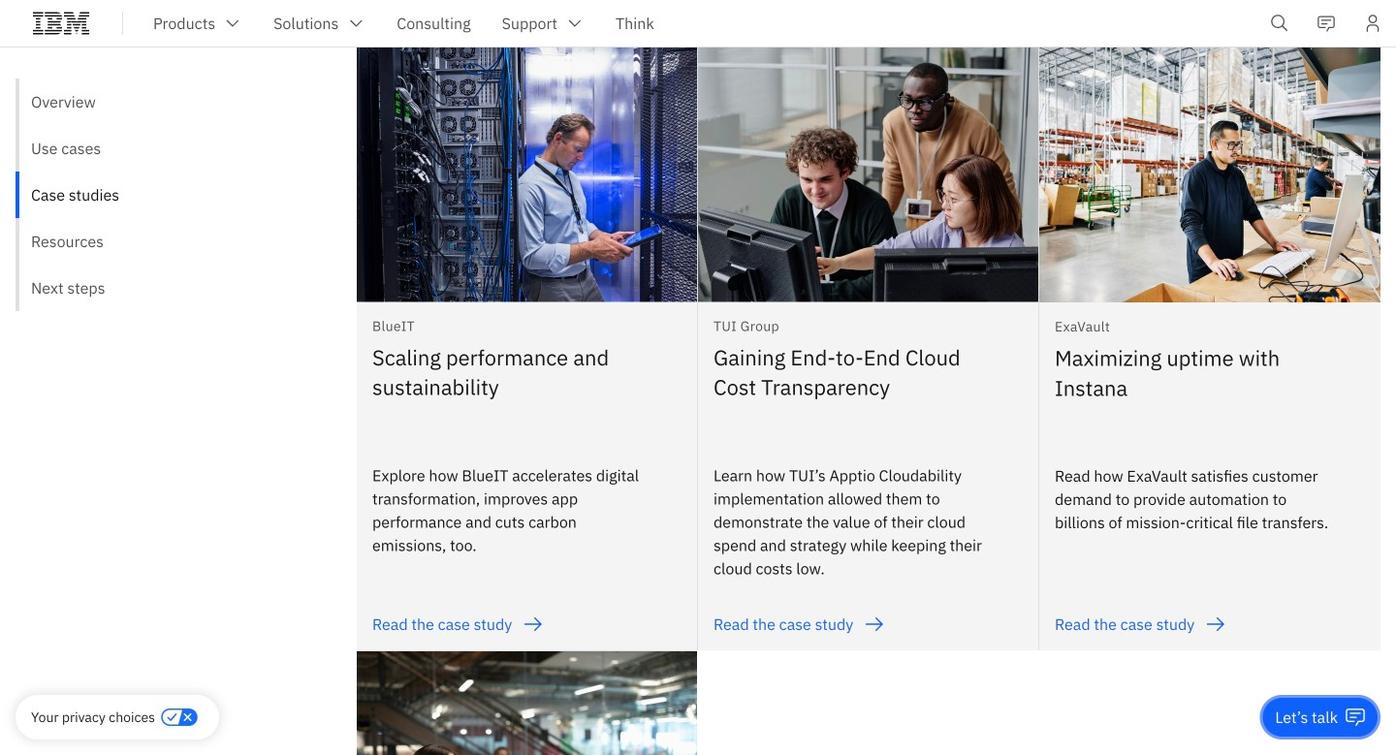 Task type: locate. For each thing, give the bounding box(es) containing it.
your privacy choices element
[[31, 707, 155, 728]]



Task type: describe. For each thing, give the bounding box(es) containing it.
let's talk element
[[1276, 707, 1339, 728]]



